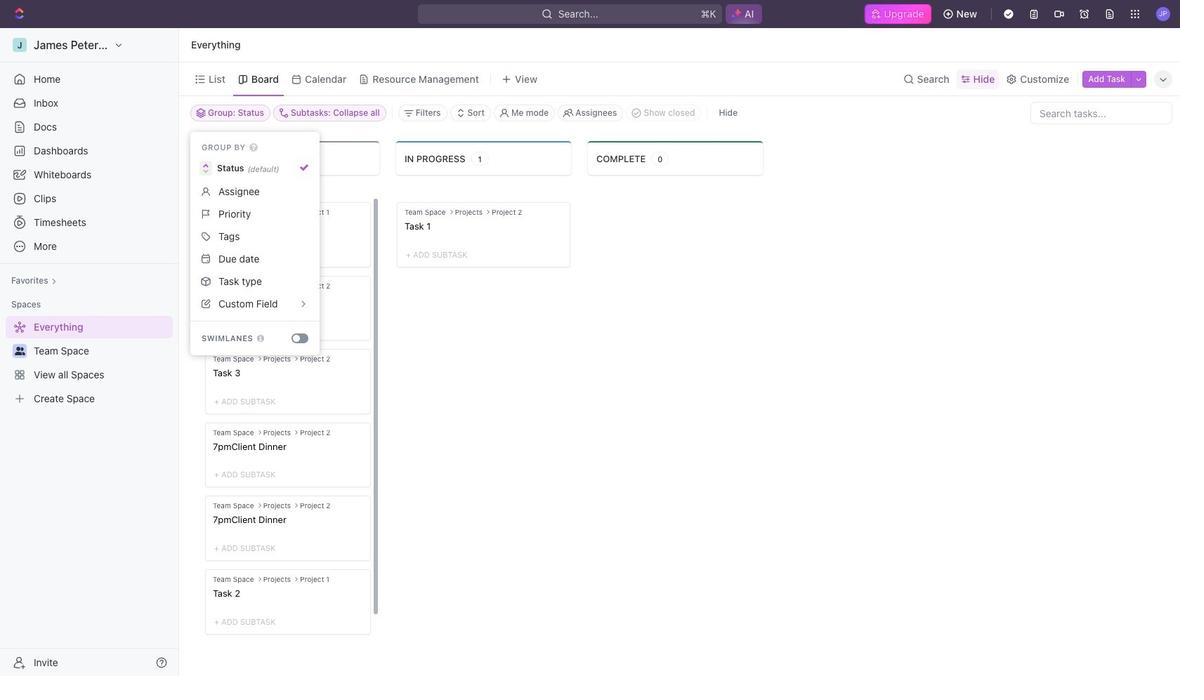 Task type: vqa. For each thing, say whether or not it's contained in the screenshot.
TASK
no



Task type: describe. For each thing, give the bounding box(es) containing it.
tree inside sidebar navigation
[[6, 316, 173, 410]]

Search tasks... text field
[[1032, 103, 1172, 124]]

sidebar navigation
[[0, 28, 179, 677]]



Task type: locate. For each thing, give the bounding box(es) containing it.
checked image
[[300, 164, 309, 172]]

tree
[[6, 316, 173, 410]]

checked element
[[300, 164, 309, 172]]



